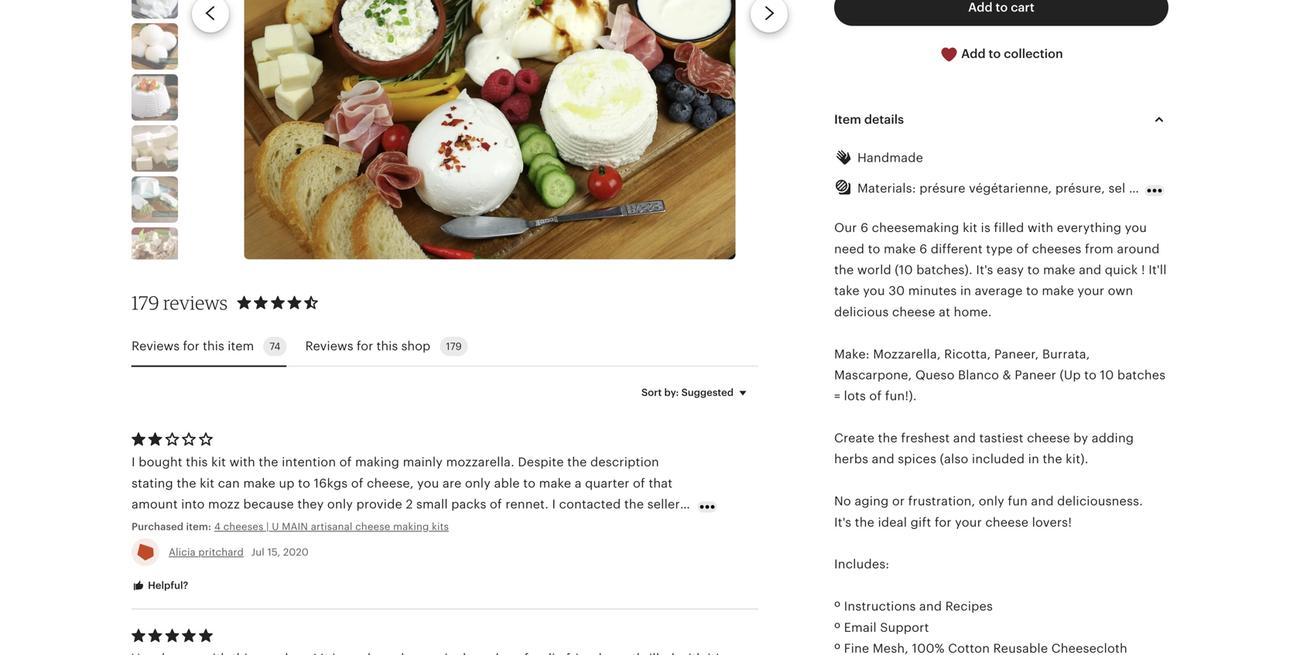 Task type: vqa. For each thing, say whether or not it's contained in the screenshot.
craving
no



Task type: describe. For each thing, give the bounding box(es) containing it.
in inside create the freshest and tastiest cheese by adding herbs and spices (also included in the kit).
[[1028, 453, 1039, 466]]

batches
[[1118, 368, 1166, 382]]

artisanal
[[311, 521, 353, 533]]

take
[[834, 284, 860, 298]]

6 cheesemaking kit : make mozzarella ricotta paneer image 8 image
[[132, 177, 178, 223]]

your inside our 6 cheesemaking kit is filled with everything you need to make 6 different type of cheeses from around the world (10 batches). it's easy to make and quick ! it'll take you 30 minutes in average to make your own delicious cheese at home.
[[1078, 284, 1105, 298]]

6 cheesemaking kit : make mozzarella ricotta paneer image 5 image
[[132, 23, 178, 70]]

6 cheesemaking kit : make mozzarella ricotta paneer image 9 image
[[132, 228, 178, 274]]

blanco
[[958, 368, 999, 382]]

1 vertical spatial 6
[[919, 242, 927, 256]]

to right easy
[[1027, 263, 1040, 277]]

no aging or frustration, only fun and deliciousness. it's the ideal gift for your cheese lovers!
[[834, 495, 1143, 530]]

support
[[880, 621, 929, 635]]

0 horizontal spatial cheeses
[[223, 521, 264, 533]]

|
[[266, 521, 269, 533]]

reviews
[[163, 291, 228, 314]]

by
[[1074, 431, 1088, 445]]

recipes
[[945, 600, 993, 614]]

alicia pritchard link
[[169, 547, 244, 558]]

need
[[834, 242, 865, 256]]

spices
[[898, 453, 937, 466]]

mascarpone,
[[834, 368, 912, 382]]

cheese inside the no aging or frustration, only fun and deliciousness. it's the ideal gift for your cheese lovers!
[[985, 516, 1029, 530]]

the right the create
[[878, 431, 898, 445]]

u main cheese making kits - 6 homemade cheeses kit -cheese platter image
[[244, 0, 736, 260]]

sort
[[641, 387, 662, 398]]

add for add to cart
[[968, 0, 993, 14]]

making
[[393, 521, 429, 533]]

collection
[[1004, 47, 1063, 61]]

mozzarella,
[[873, 347, 941, 361]]

easy
[[997, 263, 1024, 277]]

instructions
[[844, 600, 916, 614]]

handmade
[[858, 151, 923, 165]]

1 º from the top
[[834, 600, 841, 614]]

frustration,
[[908, 495, 975, 509]]

shop
[[401, 339, 431, 353]]

helpful? button
[[120, 572, 200, 601]]

our
[[834, 221, 857, 235]]

of inside make: mozzarella, ricotta, paneer, burrata, mascarpone, queso blanco & paneer (up to 10 batches = lots of fun!).
[[869, 389, 882, 403]]

cheese left making
[[355, 521, 390, 533]]

to right average
[[1026, 284, 1039, 298]]

the left the kit).
[[1043, 453, 1062, 466]]

no
[[834, 495, 851, 509]]

30
[[889, 284, 905, 298]]

make: mozzarella, ricotta, paneer, burrata, mascarpone, queso blanco & paneer (up to 10 batches = lots of fun!).
[[834, 347, 1166, 403]]

this for item
[[203, 339, 224, 353]]

add to cart
[[968, 0, 1035, 14]]

paneer
[[1015, 368, 1056, 382]]

(also
[[940, 453, 969, 466]]

queso
[[915, 368, 955, 382]]

=
[[834, 389, 841, 403]]

it's inside the no aging or frustration, only fun and deliciousness. it's the ideal gift for your cheese lovers!
[[834, 516, 852, 530]]

suggested
[[681, 387, 734, 398]]

create the freshest and tastiest cheese by adding herbs and spices (also included in the kit).
[[834, 431, 1134, 466]]

179 reviews
[[132, 291, 228, 314]]

reviews for this item
[[132, 339, 254, 353]]

add to cart button
[[834, 0, 1169, 26]]

item:
[[186, 521, 211, 533]]

quick
[[1105, 263, 1138, 277]]

for for item
[[183, 339, 200, 353]]

and inside the no aging or frustration, only fun and deliciousness. it's the ideal gift for your cheese lovers!
[[1031, 495, 1054, 509]]

pritchard
[[198, 547, 244, 558]]

minutes
[[908, 284, 957, 298]]

details
[[864, 113, 904, 127]]

and up (also
[[953, 431, 976, 445]]

2 º from the top
[[834, 621, 841, 635]]

to inside make: mozzarella, ricotta, paneer, burrata, mascarpone, queso blanco & paneer (up to 10 batches = lots of fun!).
[[1084, 368, 1097, 382]]

for inside the no aging or frustration, only fun and deliciousness. it's the ideal gift for your cheese lovers!
[[935, 516, 952, 530]]

add to collection button
[[834, 35, 1169, 73]]

ricotta,
[[944, 347, 991, 361]]

deliciousness.
[[1057, 495, 1143, 509]]

average
[[975, 284, 1023, 298]]

u
[[272, 521, 279, 533]]

item details
[[834, 113, 904, 127]]

ideal
[[878, 516, 907, 530]]

(10
[[895, 263, 913, 277]]

item
[[834, 113, 861, 127]]

reviews for this shop
[[305, 339, 431, 353]]

your inside the no aging or frustration, only fun and deliciousness. it's the ideal gift for your cheese lovers!
[[955, 516, 982, 530]]

lots
[[844, 389, 866, 403]]

º instructions and recipes º email support
[[834, 600, 993, 635]]

cheese inside our 6 cheesemaking kit is filled with everything you need to make 6 different type of cheeses from around the world (10 batches). it's easy to make and quick ! it'll take you 30 minutes in average to make your own delicious cheese at home.
[[892, 305, 935, 319]]

2020
[[283, 547, 309, 558]]

or
[[892, 495, 905, 509]]

own
[[1108, 284, 1133, 298]]

1 vertical spatial make
[[1043, 263, 1076, 277]]

&
[[1003, 368, 1011, 382]]

at
[[939, 305, 951, 319]]

paneer,
[[994, 347, 1039, 361]]



Task type: locate. For each thing, give the bounding box(es) containing it.
1 horizontal spatial your
[[1078, 284, 1105, 298]]

1 horizontal spatial 6
[[919, 242, 927, 256]]

batches).
[[916, 263, 973, 277]]

sort by: suggested
[[641, 387, 734, 398]]

this
[[203, 339, 224, 353], [377, 339, 398, 353]]

for down frustration,
[[935, 516, 952, 530]]

0 vertical spatial you
[[1125, 221, 1147, 235]]

10
[[1100, 368, 1114, 382]]

cheeses down with
[[1032, 242, 1082, 256]]

1 vertical spatial add
[[961, 47, 986, 61]]

make up (10 on the right of the page
[[884, 242, 916, 256]]

6 cheesemaking kit : make mozzarella ricotta paneer image 7 image
[[132, 126, 178, 172]]

make down with
[[1043, 263, 1076, 277]]

cheeses
[[1032, 242, 1082, 256], [223, 521, 264, 533]]

with
[[1028, 221, 1054, 235]]

1 horizontal spatial 179
[[446, 341, 462, 352]]

included
[[972, 453, 1025, 466]]

it's
[[976, 263, 993, 277], [834, 516, 852, 530]]

for for shop
[[357, 339, 373, 353]]

6 down cheesemaking
[[919, 242, 927, 256]]

and up lovers!
[[1031, 495, 1054, 509]]

make right average
[[1042, 284, 1074, 298]]

0 horizontal spatial this
[[203, 339, 224, 353]]

0 vertical spatial add
[[968, 0, 993, 14]]

filled
[[994, 221, 1024, 235]]

reviews down 179 reviews
[[132, 339, 180, 353]]

this for shop
[[377, 339, 398, 353]]

make:
[[834, 347, 870, 361]]

helpful?
[[145, 580, 188, 592]]

to left 10
[[1084, 368, 1097, 382]]

0 vertical spatial cheeses
[[1032, 242, 1082, 256]]

2 reviews from the left
[[305, 339, 353, 353]]

the inside the no aging or frustration, only fun and deliciousness. it's the ideal gift for your cheese lovers!
[[855, 516, 875, 530]]

and up support
[[919, 600, 942, 614]]

tab list
[[132, 328, 758, 367]]

1 horizontal spatial cheeses
[[1032, 242, 1082, 256]]

to left cart
[[996, 0, 1008, 14]]

alicia pritchard jul 15, 2020
[[169, 547, 309, 558]]

cheese down fun
[[985, 516, 1029, 530]]

1 vertical spatial º
[[834, 621, 841, 635]]

add down add to cart button
[[961, 47, 986, 61]]

in
[[960, 284, 971, 298], [1028, 453, 1039, 466]]

179 for 179 reviews
[[132, 291, 159, 314]]

cheese
[[892, 305, 935, 319], [1027, 431, 1070, 445], [985, 516, 1029, 530], [355, 521, 390, 533]]

it's down no
[[834, 516, 852, 530]]

herbs
[[834, 453, 868, 466]]

º
[[834, 600, 841, 614], [834, 621, 841, 635]]

kit
[[963, 221, 978, 235]]

only
[[979, 495, 1005, 509]]

15,
[[267, 547, 280, 558]]

the
[[834, 263, 854, 277], [878, 431, 898, 445], [1043, 453, 1062, 466], [855, 516, 875, 530]]

and down from
[[1079, 263, 1102, 277]]

to up world
[[868, 242, 880, 256]]

the up take
[[834, 263, 854, 277]]

º left "email"
[[834, 621, 841, 635]]

1 horizontal spatial reviews
[[305, 339, 353, 353]]

º left instructions
[[834, 600, 841, 614]]

1 vertical spatial in
[[1028, 453, 1039, 466]]

tab list containing reviews for this item
[[132, 328, 758, 367]]

cheeses inside our 6 cheesemaking kit is filled with everything you need to make 6 different type of cheeses from around the world (10 batches). it's easy to make and quick ! it'll take you 30 minutes in average to make your own delicious cheese at home.
[[1032, 242, 1082, 256]]

email
[[844, 621, 877, 635]]

add to collection
[[958, 47, 1063, 61]]

this left shop
[[377, 339, 398, 353]]

179 left reviews
[[132, 291, 159, 314]]

6 cheesemaking kit : make mozzarella ricotta paneer image 6 image
[[132, 74, 178, 121]]

this left item
[[203, 339, 224, 353]]

!
[[1141, 263, 1145, 277]]

179 inside tab list
[[446, 341, 462, 352]]

reviews right 74
[[305, 339, 353, 353]]

aging
[[855, 495, 889, 509]]

home.
[[954, 305, 992, 319]]

add for add to collection
[[961, 47, 986, 61]]

type
[[986, 242, 1013, 256]]

different
[[931, 242, 983, 256]]

1 horizontal spatial it's
[[976, 263, 993, 277]]

kit).
[[1066, 453, 1089, 466]]

of
[[1016, 242, 1029, 256], [869, 389, 882, 403]]

cheese inside create the freshest and tastiest cheese by adding herbs and spices (also included in the kit).
[[1027, 431, 1070, 445]]

cheesemaking
[[872, 221, 959, 235]]

179
[[132, 291, 159, 314], [446, 341, 462, 352]]

for
[[183, 339, 200, 353], [357, 339, 373, 353], [935, 516, 952, 530]]

0 horizontal spatial your
[[955, 516, 982, 530]]

0 horizontal spatial in
[[960, 284, 971, 298]]

0 vertical spatial 179
[[132, 291, 159, 314]]

2 this from the left
[[377, 339, 398, 353]]

0 vertical spatial make
[[884, 242, 916, 256]]

in up home.
[[960, 284, 971, 298]]

0 vertical spatial it's
[[976, 263, 993, 277]]

your down only at the bottom right of page
[[955, 516, 982, 530]]

and right the herbs
[[872, 453, 895, 466]]

0 vertical spatial your
[[1078, 284, 1105, 298]]

is
[[981, 221, 991, 235]]

1 vertical spatial 179
[[446, 341, 462, 352]]

6 right our
[[861, 221, 869, 235]]

0 vertical spatial of
[[1016, 242, 1029, 256]]

1 vertical spatial cheeses
[[223, 521, 264, 533]]

cheeses left |
[[223, 521, 264, 533]]

(up
[[1060, 368, 1081, 382]]

your
[[1078, 284, 1105, 298], [955, 516, 982, 530]]

1 this from the left
[[203, 339, 224, 353]]

create
[[834, 431, 875, 445]]

add left cart
[[968, 0, 993, 14]]

add
[[968, 0, 993, 14], [961, 47, 986, 61]]

cheese down '30'
[[892, 305, 935, 319]]

1 horizontal spatial this
[[377, 339, 398, 353]]

4
[[214, 521, 221, 533]]

the down aging
[[855, 516, 875, 530]]

cart
[[1011, 0, 1035, 14]]

lovers!
[[1032, 516, 1072, 530]]

freshest
[[901, 431, 950, 445]]

0 horizontal spatial it's
[[834, 516, 852, 530]]

1 vertical spatial of
[[869, 389, 882, 403]]

in right included
[[1028, 453, 1039, 466]]

reviews for reviews for this item
[[132, 339, 180, 353]]

reviews
[[132, 339, 180, 353], [305, 339, 353, 353]]

to left collection
[[989, 47, 1001, 61]]

item
[[228, 339, 254, 353]]

purchased item: 4 cheeses | u main artisanal cheese making kits
[[132, 521, 449, 533]]

179 for 179
[[446, 341, 462, 352]]

delicious
[[834, 305, 889, 319]]

adding
[[1092, 431, 1134, 445]]

it's inside our 6 cheesemaking kit is filled with everything you need to make 6 different type of cheeses from around the world (10 batches). it's easy to make and quick ! it'll take you 30 minutes in average to make your own delicious cheese at home.
[[976, 263, 993, 277]]

and inside º instructions and recipes º email support
[[919, 600, 942, 614]]

1 vertical spatial it's
[[834, 516, 852, 530]]

main
[[282, 521, 308, 533]]

and inside our 6 cheesemaking kit is filled with everything you need to make 6 different type of cheeses from around the world (10 batches). it's easy to make and quick ! it'll take you 30 minutes in average to make your own delicious cheese at home.
[[1079, 263, 1102, 277]]

4 cheeses | u main artisanal cheese making kits link
[[214, 520, 528, 534]]

from
[[1085, 242, 1114, 256]]

1 horizontal spatial in
[[1028, 453, 1039, 466]]

to inside button
[[989, 47, 1001, 61]]

0 horizontal spatial reviews
[[132, 339, 180, 353]]

0 horizontal spatial 6
[[861, 221, 869, 235]]

item details button
[[820, 101, 1183, 138]]

add inside button
[[968, 0, 993, 14]]

0 vertical spatial º
[[834, 600, 841, 614]]

0 vertical spatial 6
[[861, 221, 869, 235]]

74
[[270, 341, 281, 352]]

in inside our 6 cheesemaking kit is filled with everything you need to make 6 different type of cheeses from around the world (10 batches). it's easy to make and quick ! it'll take you 30 minutes in average to make your own delicious cheese at home.
[[960, 284, 971, 298]]

purchased
[[132, 521, 184, 533]]

add inside button
[[961, 47, 986, 61]]

burrata,
[[1042, 347, 1090, 361]]

cheese left "by"
[[1027, 431, 1070, 445]]

179 right shop
[[446, 341, 462, 352]]

our 6 cheesemaking kit is filled with everything you need to make 6 different type of cheeses from around the world (10 batches). it's easy to make and quick ! it'll take you 30 minutes in average to make your own delicious cheese at home.
[[834, 221, 1167, 319]]

1 horizontal spatial you
[[1125, 221, 1147, 235]]

of right type
[[1016, 242, 1029, 256]]

your left own
[[1078, 284, 1105, 298]]

to inside button
[[996, 0, 1008, 14]]

0 horizontal spatial for
[[183, 339, 200, 353]]

of right lots
[[869, 389, 882, 403]]

1 horizontal spatial for
[[357, 339, 373, 353]]

1 vertical spatial you
[[863, 284, 885, 298]]

reviews for reviews for this shop
[[305, 339, 353, 353]]

2 vertical spatial make
[[1042, 284, 1074, 298]]

includes:
[[834, 558, 890, 572]]

you down world
[[863, 284, 885, 298]]

jul
[[251, 547, 265, 558]]

0 vertical spatial in
[[960, 284, 971, 298]]

1 horizontal spatial of
[[1016, 242, 1029, 256]]

the inside our 6 cheesemaking kit is filled with everything you need to make 6 different type of cheeses from around the world (10 batches). it's easy to make and quick ! it'll take you 30 minutes in average to make your own delicious cheese at home.
[[834, 263, 854, 277]]

world
[[857, 263, 892, 277]]

1 reviews from the left
[[132, 339, 180, 353]]

0 horizontal spatial 179
[[132, 291, 159, 314]]

to
[[996, 0, 1008, 14], [989, 47, 1001, 61], [868, 242, 880, 256], [1027, 263, 1040, 277], [1026, 284, 1039, 298], [1084, 368, 1097, 382]]

2 horizontal spatial for
[[935, 516, 952, 530]]

of inside our 6 cheesemaking kit is filled with everything you need to make 6 different type of cheeses from around the world (10 batches). it's easy to make and quick ! it'll take you 30 minutes in average to make your own delicious cheese at home.
[[1016, 242, 1029, 256]]

for down reviews
[[183, 339, 200, 353]]

it'll
[[1149, 263, 1167, 277]]

6
[[861, 221, 869, 235], [919, 242, 927, 256]]

for left shop
[[357, 339, 373, 353]]

it's up average
[[976, 263, 993, 277]]

you up around
[[1125, 221, 1147, 235]]

fun!).
[[885, 389, 917, 403]]

everything
[[1057, 221, 1122, 235]]

1 vertical spatial your
[[955, 516, 982, 530]]

alicia
[[169, 547, 196, 558]]

kits
[[432, 521, 449, 533]]

0 horizontal spatial of
[[869, 389, 882, 403]]

fun
[[1008, 495, 1028, 509]]

0 horizontal spatial you
[[863, 284, 885, 298]]



